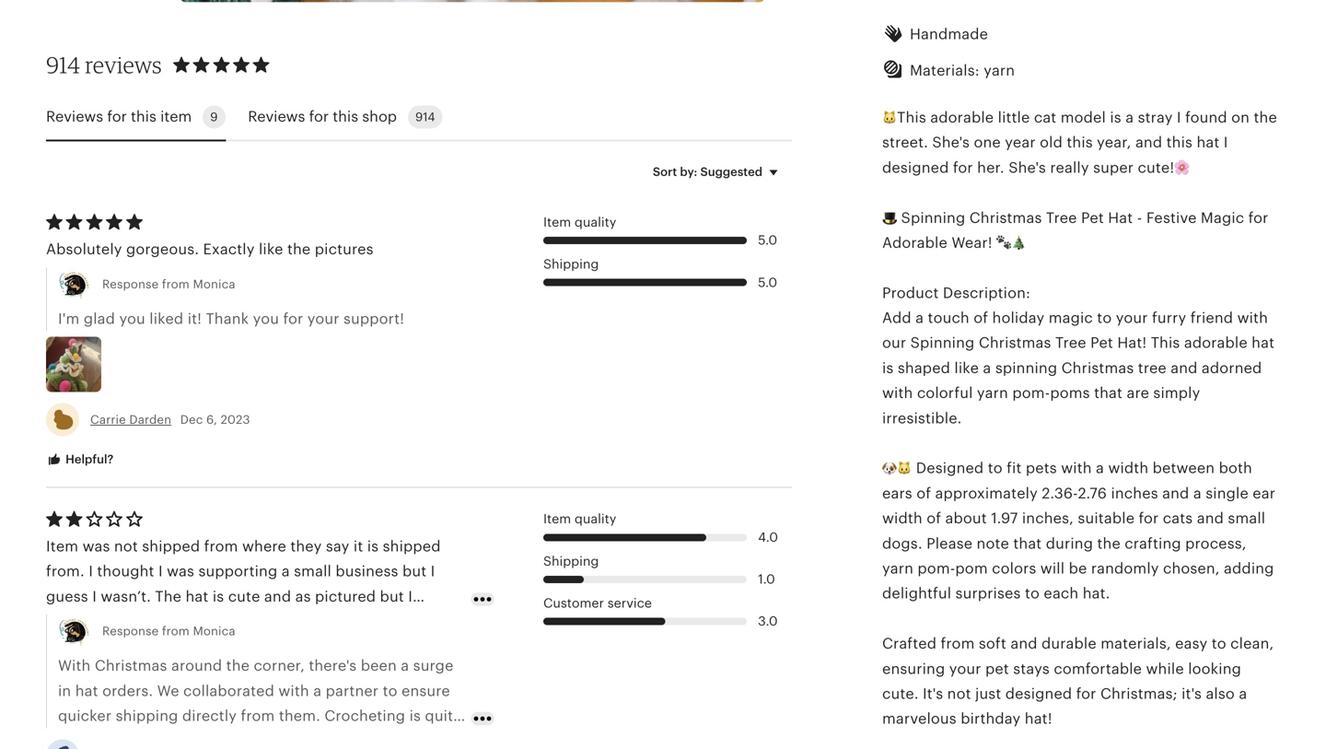 Task type: describe. For each thing, give the bounding box(es) containing it.
3.0
[[758, 614, 778, 629]]

🐱this
[[883, 109, 927, 126]]

friend
[[1191, 310, 1234, 326]]

stray
[[1139, 109, 1173, 126]]

dogs.
[[883, 535, 923, 552]]

looking
[[1189, 660, 1242, 677]]

2.76
[[1079, 485, 1108, 502]]

festive
[[1147, 209, 1197, 226]]

5.0 for shipping
[[758, 275, 778, 290]]

hat inside with christmas around the corner, there's been a surge in hat orders. we collaborated with a partner to ensure quicker shipping directly from them. crocheting is quite niche, and we truly are a small shop. big thanks
[[75, 683, 98, 699]]

as
[[295, 588, 311, 605]]

1 vertical spatial but
[[380, 588, 404, 605]]

0 vertical spatial yarn
[[984, 62, 1016, 79]]

is inside with christmas around the corner, there's been a surge in hat orders. we collaborated with a partner to ensure quicker shipping directly from them. crocheting is quite niche, and we truly are a small shop. big thanks
[[410, 708, 421, 724]]

response from monica for 1.0
[[102, 624, 236, 638]]

is left cute
[[213, 588, 224, 605]]

sort by: suggested button
[[639, 152, 799, 191]]

cats
[[1164, 510, 1194, 527]]

helpful? button
[[32, 443, 127, 477]]

to inside product description: add a touch of holiday magic to your furry friend with our spinning christmas tree pet hat! this adorable hat is shaped like a spinning christmas tree and adorned with colorful yarn pom-poms that are simply irresistible.
[[1098, 310, 1113, 326]]

that inside product description: add a touch of holiday magic to your furry friend with our spinning christmas tree pet hat! this adorable hat is shaped like a spinning christmas tree and adorned with colorful yarn pom-poms that are simply irresistible.
[[1095, 385, 1123, 401]]

inches,
[[1023, 510, 1074, 527]]

5.0 for item quality
[[758, 233, 778, 248]]

orders.
[[102, 683, 153, 699]]

crafted
[[883, 635, 937, 652]]

materials:
[[910, 62, 980, 79]]

i right guess
[[92, 588, 97, 605]]

0 vertical spatial like
[[259, 241, 283, 258]]

response for 5.0
[[102, 277, 159, 291]]

description:
[[943, 285, 1031, 301]]

service
[[608, 596, 652, 610]]

our
[[883, 335, 907, 351]]

this down model
[[1067, 134, 1094, 151]]

914 reviews
[[46, 51, 162, 78]]

add
[[883, 310, 912, 326]]

item for 4.0
[[544, 512, 572, 526]]

materials,
[[1101, 635, 1172, 652]]

i right the business
[[431, 563, 435, 580]]

suitable
[[1078, 510, 1135, 527]]

surprises
[[956, 585, 1021, 602]]

2 shipped from the left
[[383, 538, 441, 555]]

approximately
[[936, 485, 1038, 502]]

to left the each
[[1026, 585, 1040, 602]]

process,
[[1186, 535, 1247, 552]]

customer service
[[544, 596, 652, 610]]

1 vertical spatial of
[[917, 485, 932, 502]]

quite
[[425, 708, 462, 724]]

designed inside the "crafted from soft and durable materials, easy to clean, ensuring your pet stays comfortable while looking cute. it's not just designed for christmas; it's also a marvelous birthday hat!"
[[1006, 686, 1073, 702]]

from inside with christmas around the corner, there's been a surge in hat orders. we collaborated with a partner to ensure quicker shipping directly from them. crocheting is quite niche, and we truly are a small shop. big thanks
[[241, 708, 275, 724]]

clean,
[[1231, 635, 1275, 652]]

wear!
[[952, 234, 993, 251]]

please
[[927, 535, 973, 552]]

and inside item was not shipped from where they say it is shipped from. i thought i was supporting a small business but i guess i wasn't. the hat is cute and as pictured but i wanted to support a small business.
[[264, 588, 291, 605]]

found
[[1186, 109, 1228, 126]]

and inside the "crafted from soft and durable materials, easy to clean, ensuring your pet stays comfortable while looking cute. it's not just designed for christmas; it's also a marvelous birthday hat!"
[[1011, 635, 1038, 652]]

gorgeous.
[[126, 241, 199, 258]]

materials: yarn
[[910, 62, 1016, 79]]

christmas up the poms in the bottom of the page
[[1062, 360, 1135, 376]]

1.0
[[758, 572, 776, 587]]

and inside product description: add a touch of holiday magic to your furry friend with our spinning christmas tree pet hat! this adorable hat is shaped like a spinning christmas tree and adorned with colorful yarn pom-poms that are simply irresistible.
[[1171, 360, 1198, 376]]

i down found
[[1224, 134, 1229, 151]]

item inside item was not shipped from where they say it is shipped from. i thought i was supporting a small business but i guess i wasn't. the hat is cute and as pictured but i wanted to support a small business.
[[46, 538, 78, 555]]

ensuring
[[883, 660, 946, 677]]

christmas inside with christmas around the corner, there's been a surge in hat orders. we collaborated with a partner to ensure quicker shipping directly from them. crocheting is quite niche, and we truly are a small shop. big thanks
[[95, 658, 167, 674]]

this left shop
[[333, 108, 359, 125]]

is right it
[[367, 538, 379, 555]]

partner
[[326, 683, 379, 699]]

christmas;
[[1101, 686, 1178, 702]]

soft
[[979, 635, 1007, 652]]

small inside 🐶🐱 designed to fit pets with a width between both ears of approximately 2.36-2.76 inches and a single ear width of about 1.97 inches, suitable for cats and small dogs. please note that during the crafting process, yarn pom-pom colors will be randomly chosen, adding delightful surprises to each hat.
[[1229, 510, 1266, 527]]

sort
[[653, 165, 677, 179]]

big
[[323, 733, 346, 749]]

spinning inside 🎩 spinning christmas tree pet hat - festive magic for adorable wear! 🐾🎄
[[902, 209, 966, 226]]

designed
[[917, 460, 984, 477]]

hat!
[[1025, 711, 1053, 727]]

0 horizontal spatial was
[[83, 538, 110, 555]]

a down where
[[282, 563, 290, 580]]

hat inside 🐱this adorable little cat model is a stray i found on the street. she's one year old this year, and this hat i designed for her. she's really super cute!🌸
[[1197, 134, 1220, 151]]

not inside the "crafted from soft and durable materials, easy to clean, ensuring your pet stays comfortable while looking cute. it's not just designed for christmas; it's also a marvelous birthday hat!"
[[948, 686, 972, 702]]

one
[[974, 134, 1001, 151]]

like inside product description: add a touch of holiday magic to your furry friend with our spinning christmas tree pet hat! this adorable hat is shaped like a spinning christmas tree and adorned with colorful yarn pom-poms that are simply irresistible.
[[955, 360, 980, 376]]

pom- inside 🐶🐱 designed to fit pets with a width between both ears of approximately 2.36-2.76 inches and a single ear width of about 1.97 inches, suitable for cats and small dogs. please note that during the crafting process, yarn pom-pom colors will be randomly chosen, adding delightful surprises to each hat.
[[918, 560, 956, 577]]

shipping
[[116, 708, 178, 724]]

thank
[[206, 310, 249, 327]]

small down cute
[[195, 613, 232, 630]]

a up 2.76
[[1097, 460, 1105, 477]]

pom- inside product description: add a touch of holiday magic to your furry friend with our spinning christmas tree pet hat! this adorable hat is shaped like a spinning christmas tree and adorned with colorful yarn pom-poms that are simply irresistible.
[[1013, 385, 1051, 401]]

🐶🐱 designed to fit pets with a width between both ears of approximately 2.36-2.76 inches and a single ear width of about 1.97 inches, suitable for cats and small dogs. please note that during the crafting process, yarn pom-pom colors will be randomly chosen, adding delightful surprises to each hat.
[[883, 460, 1276, 602]]

year,
[[1098, 134, 1132, 151]]

monica for 1.0
[[193, 624, 236, 638]]

item quality for 4.0
[[544, 512, 617, 526]]

collaborated
[[183, 683, 275, 699]]

from.
[[46, 563, 85, 580]]

will
[[1041, 560, 1065, 577]]

around
[[171, 658, 222, 674]]

pom
[[956, 560, 988, 577]]

1 vertical spatial she's
[[1009, 159, 1047, 176]]

small down they
[[294, 563, 332, 580]]

they
[[291, 538, 322, 555]]

her.
[[978, 159, 1005, 176]]

to left fit
[[988, 460, 1003, 477]]

tab list containing reviews for this item
[[46, 94, 792, 141]]

i right 'stray'
[[1178, 109, 1182, 126]]

your inside product description: add a touch of holiday magic to your furry friend with our spinning christmas tree pet hat! this adorable hat is shaped like a spinning christmas tree and adorned with colorful yarn pom-poms that are simply irresistible.
[[1117, 310, 1149, 326]]

cute
[[228, 588, 260, 605]]

reviews
[[85, 51, 162, 78]]

single
[[1206, 485, 1249, 502]]

1 shipped from the left
[[142, 538, 200, 555]]

also
[[1207, 686, 1236, 702]]

carrie
[[90, 413, 126, 427]]

while
[[1147, 660, 1185, 677]]

your inside the "crafted from soft and durable materials, easy to clean, ensuring your pet stays comfortable while looking cute. it's not just designed for christmas; it's also a marvelous birthday hat!"
[[950, 660, 982, 677]]

wasn't.
[[101, 588, 151, 605]]

item
[[160, 108, 192, 125]]

for inside 🐱this adorable little cat model is a stray i found on the street. she's one year old this year, and this hat i designed for her. she's really super cute!🌸
[[954, 159, 974, 176]]

hat inside item was not shipped from where they say it is shipped from. i thought i was supporting a small business but i guess i wasn't. the hat is cute and as pictured but i wanted to support a small business.
[[186, 588, 209, 605]]

ear
[[1253, 485, 1276, 502]]

in
[[58, 683, 71, 699]]

from inside item was not shipped from where they say it is shipped from. i thought i was supporting a small business but i guess i wasn't. the hat is cute and as pictured but i wanted to support a small business.
[[204, 538, 238, 555]]

a down there's
[[313, 683, 322, 699]]

shop.
[[279, 733, 319, 749]]

1 horizontal spatial width
[[1109, 460, 1149, 477]]

on
[[1232, 109, 1251, 126]]

crafted from soft and durable materials, easy to clean, ensuring your pet stays comfortable while looking cute. it's not just designed for christmas; it's also a marvelous birthday hat!
[[883, 635, 1275, 727]]

hat inside product description: add a touch of holiday magic to your furry friend with our spinning christmas tree pet hat! this adorable hat is shaped like a spinning christmas tree and adorned with colorful yarn pom-poms that are simply irresistible.
[[1252, 335, 1275, 351]]

i up the
[[158, 563, 163, 580]]

of inside product description: add a touch of holiday magic to your furry friend with our spinning christmas tree pet hat! this adorable hat is shaped like a spinning christmas tree and adorned with colorful yarn pom-poms that are simply irresistible.
[[974, 310, 989, 326]]

street.
[[883, 134, 929, 151]]

from down the
[[162, 624, 190, 638]]

been
[[361, 658, 397, 674]]

it!
[[188, 310, 202, 327]]

from inside the "crafted from soft and durable materials, easy to clean, ensuring your pet stays comfortable while looking cute. it's not just designed for christmas; it's also a marvelous birthday hat!"
[[941, 635, 975, 652]]

quicker
[[58, 708, 112, 724]]

🐱this adorable little cat model is a stray i found on the street. she's one year old this year, and this hat i designed for her. she's really super cute!🌸
[[883, 109, 1278, 176]]

quality for 5.0
[[575, 215, 617, 229]]

for left shop
[[309, 108, 329, 125]]

spinning inside product description: add a touch of holiday magic to your furry friend with our spinning christmas tree pet hat! this adorable hat is shaped like a spinning christmas tree and adorned with colorful yarn pom-poms that are simply irresistible.
[[911, 335, 975, 351]]

with right friend
[[1238, 310, 1269, 326]]

🎩
[[883, 209, 898, 226]]

it
[[354, 538, 363, 555]]

for right thank
[[283, 310, 304, 327]]

absolutely gorgeous. exactly like the pictures
[[46, 241, 374, 258]]

shop
[[362, 108, 397, 125]]

simply
[[1154, 385, 1201, 401]]

really
[[1051, 159, 1090, 176]]

the inside 🐶🐱 designed to fit pets with a width between both ears of approximately 2.36-2.76 inches and a single ear width of about 1.97 inches, suitable for cats and small dogs. please note that during the crafting process, yarn pom-pom colors will be randomly chosen, adding delightful surprises to each hat.
[[1098, 535, 1121, 552]]

a left the spinning
[[984, 360, 992, 376]]

with up irresistible.
[[883, 385, 914, 401]]

and up cats
[[1163, 485, 1190, 502]]

the
[[155, 588, 182, 605]]



Task type: vqa. For each thing, say whether or not it's contained in the screenshot.
middle own
no



Task type: locate. For each thing, give the bounding box(es) containing it.
supporting
[[199, 563, 278, 580]]

1 vertical spatial tree
[[1056, 335, 1087, 351]]

shipping for 5.0
[[544, 257, 599, 271]]

response from monica for 5.0
[[102, 277, 236, 291]]

2 monica from the top
[[193, 624, 236, 638]]

0 horizontal spatial she's
[[933, 134, 970, 151]]

yarn inside product description: add a touch of holiday magic to your furry friend with our spinning christmas tree pet hat! this adorable hat is shaped like a spinning christmas tree and adorned with colorful yarn pom-poms that are simply irresistible.
[[978, 385, 1009, 401]]

1 horizontal spatial not
[[948, 686, 972, 702]]

a right been
[[401, 658, 409, 674]]

reviews for this shop
[[248, 108, 397, 125]]

the down suitable
[[1098, 535, 1121, 552]]

0 vertical spatial 914
[[46, 51, 80, 78]]

a right "support"
[[183, 613, 191, 630]]

each
[[1044, 585, 1079, 602]]

designed up hat! in the right of the page
[[1006, 686, 1073, 702]]

adorable inside product description: add a touch of holiday magic to your furry friend with our spinning christmas tree pet hat! this adorable hat is shaped like a spinning christmas tree and adorned with colorful yarn pom-poms that are simply irresistible.
[[1185, 335, 1248, 351]]

1 monica from the top
[[193, 277, 236, 291]]

that up colors
[[1014, 535, 1042, 552]]

touch
[[928, 310, 970, 326]]

hat!
[[1118, 335, 1148, 351]]

that inside 🐶🐱 designed to fit pets with a width between both ears of approximately 2.36-2.76 inches and a single ear width of about 1.97 inches, suitable for cats and small dogs. please note that during the crafting process, yarn pom-pom colors will be randomly chosen, adding delightful surprises to each hat.
[[1014, 535, 1042, 552]]

shipped up the business
[[383, 538, 441, 555]]

2 quality from the top
[[575, 512, 617, 526]]

of up please
[[927, 510, 942, 527]]

to inside item was not shipped from where they say it is shipped from. i thought i was supporting a small business but i guess i wasn't. the hat is cute and as pictured but i wanted to support a small business.
[[103, 613, 118, 630]]

1 vertical spatial designed
[[1006, 686, 1073, 702]]

1 vertical spatial yarn
[[978, 385, 1009, 401]]

with up them.
[[279, 683, 309, 699]]

with
[[1238, 310, 1269, 326], [883, 385, 914, 401], [1062, 460, 1093, 477], [279, 683, 309, 699]]

i'm glad you liked it! thank you for your support!
[[58, 310, 405, 327]]

shipping
[[544, 257, 599, 271], [544, 554, 599, 568]]

there's
[[309, 658, 357, 674]]

cute.
[[883, 686, 919, 702]]

and up stays
[[1011, 635, 1038, 652]]

stays
[[1014, 660, 1050, 677]]

the up collaborated
[[226, 658, 250, 674]]

1 horizontal spatial she's
[[1009, 159, 1047, 176]]

1 vertical spatial was
[[167, 563, 194, 580]]

say
[[326, 538, 350, 555]]

yarn inside 🐶🐱 designed to fit pets with a width between both ears of approximately 2.36-2.76 inches and a single ear width of about 1.97 inches, suitable for cats and small dogs. please note that during the crafting process, yarn pom-pom colors will be randomly chosen, adding delightful surprises to each hat.
[[883, 560, 914, 577]]

1 response from the top
[[102, 277, 159, 291]]

1 vertical spatial response
[[102, 624, 159, 638]]

for up crafting
[[1139, 510, 1160, 527]]

from left soft
[[941, 635, 975, 652]]

from down collaborated
[[241, 708, 275, 724]]

are
[[1127, 385, 1150, 401], [199, 733, 221, 749]]

1 response from monica from the top
[[102, 277, 236, 291]]

from up liked
[[162, 277, 190, 291]]

1 quality from the top
[[575, 215, 617, 229]]

2 response from monica from the top
[[102, 624, 236, 638]]

are down tree at right
[[1127, 385, 1150, 401]]

like up colorful
[[955, 360, 980, 376]]

i right 'from.'
[[89, 563, 93, 580]]

of down description:
[[974, 310, 989, 326]]

reviews for reviews for this shop
[[248, 108, 305, 125]]

1 you from the left
[[119, 310, 145, 327]]

1 vertical spatial shipping
[[544, 554, 599, 568]]

item quality for 5.0
[[544, 215, 617, 229]]

914 for 914 reviews
[[46, 51, 80, 78]]

i'm
[[58, 310, 80, 327]]

914
[[46, 51, 80, 78], [416, 110, 435, 124]]

yarn down dogs.
[[883, 560, 914, 577]]

quality for 4.0
[[575, 512, 617, 526]]

holiday
[[993, 310, 1045, 326]]

pom- down please
[[918, 560, 956, 577]]

spinning up adorable
[[902, 209, 966, 226]]

both
[[1220, 460, 1253, 477]]

1 vertical spatial are
[[199, 733, 221, 749]]

and inside with christmas around the corner, there's been a surge in hat orders. we collaborated with a partner to ensure quicker shipping directly from them. crocheting is quite niche, and we truly are a small shop. big thanks
[[106, 733, 133, 749]]

response down wasn't.
[[102, 624, 159, 638]]

furry
[[1153, 310, 1187, 326]]

shipped up the
[[142, 538, 200, 555]]

response from monica
[[102, 277, 236, 291], [102, 624, 236, 638]]

you right glad
[[119, 310, 145, 327]]

adorable down friend
[[1185, 335, 1248, 351]]

the right on
[[1255, 109, 1278, 126]]

0 horizontal spatial you
[[119, 310, 145, 327]]

monica up around
[[193, 624, 236, 638]]

0 vertical spatial pet
[[1082, 209, 1105, 226]]

poms
[[1051, 385, 1091, 401]]

adorable inside 🐱this adorable little cat model is a stray i found on the street. she's one year old this year, and this hat i designed for her. she's really super cute!🌸
[[931, 109, 994, 126]]

item quality
[[544, 215, 617, 229], [544, 512, 617, 526]]

pom- down the spinning
[[1013, 385, 1051, 401]]

you right thank
[[253, 310, 279, 327]]

from
[[162, 277, 190, 291], [204, 538, 238, 555], [162, 624, 190, 638], [941, 635, 975, 652], [241, 708, 275, 724]]

for down the comfortable at the right of page
[[1077, 686, 1097, 702]]

i right pictured
[[408, 588, 413, 605]]

1 vertical spatial that
[[1014, 535, 1042, 552]]

the
[[1255, 109, 1278, 126], [287, 241, 311, 258], [1098, 535, 1121, 552], [226, 658, 250, 674]]

is inside 🐱this adorable little cat model is a stray i found on the street. she's one year old this year, and this hat i designed for her. she's really super cute!🌸
[[1111, 109, 1122, 126]]

was up thought
[[83, 538, 110, 555]]

and left we
[[106, 733, 133, 749]]

to right magic
[[1098, 310, 1113, 326]]

for inside the "crafted from soft and durable materials, easy to clean, ensuring your pet stays comfortable while looking cute. it's not just designed for christmas; it's also a marvelous birthday hat!"
[[1077, 686, 1097, 702]]

is inside product description: add a touch of holiday magic to your furry friend with our spinning christmas tree pet hat! this adorable hat is shaped like a spinning christmas tree and adorned with colorful yarn pom-poms that are simply irresistible.
[[883, 360, 894, 376]]

to inside the "crafted from soft and durable materials, easy to clean, ensuring your pet stays comfortable while looking cute. it's not just designed for christmas; it's also a marvelous birthday hat!"
[[1212, 635, 1227, 652]]

tree down really
[[1047, 209, 1078, 226]]

1 horizontal spatial 914
[[416, 110, 435, 124]]

inches
[[1112, 485, 1159, 502]]

hat up adorned in the right of the page
[[1252, 335, 1275, 351]]

2023
[[221, 413, 250, 427]]

colors
[[993, 560, 1037, 577]]

pets
[[1026, 460, 1058, 477]]

a down "directly"
[[225, 733, 234, 749]]

tree inside product description: add a touch of holiday magic to your furry friend with our spinning christmas tree pet hat! this adorable hat is shaped like a spinning christmas tree and adorned with colorful yarn pom-poms that are simply irresistible.
[[1056, 335, 1087, 351]]

1 horizontal spatial reviews
[[248, 108, 305, 125]]

0 vertical spatial width
[[1109, 460, 1149, 477]]

pet
[[1082, 209, 1105, 226], [1091, 335, 1114, 351]]

0 vertical spatial she's
[[933, 134, 970, 151]]

1 vertical spatial pom-
[[918, 560, 956, 577]]

1 horizontal spatial was
[[167, 563, 194, 580]]

pet left hat
[[1082, 209, 1105, 226]]

0 horizontal spatial reviews
[[46, 108, 103, 125]]

of right ears
[[917, 485, 932, 502]]

we
[[137, 733, 158, 749]]

crafting
[[1125, 535, 1182, 552]]

your left support!
[[308, 310, 340, 327]]

for down reviews
[[107, 108, 127, 125]]

during
[[1047, 535, 1094, 552]]

magic
[[1202, 209, 1245, 226]]

but right the business
[[403, 563, 427, 580]]

0 horizontal spatial are
[[199, 733, 221, 749]]

to down wasn't.
[[103, 613, 118, 630]]

0 vertical spatial of
[[974, 310, 989, 326]]

0 vertical spatial quality
[[575, 215, 617, 229]]

1 vertical spatial width
[[883, 510, 923, 527]]

1 vertical spatial item
[[544, 512, 572, 526]]

0 vertical spatial item
[[544, 215, 572, 229]]

a left 'stray'
[[1126, 109, 1134, 126]]

small left shop.
[[238, 733, 275, 749]]

for
[[107, 108, 127, 125], [309, 108, 329, 125], [954, 159, 974, 176], [1249, 209, 1269, 226], [283, 310, 304, 327], [1139, 510, 1160, 527], [1077, 686, 1097, 702]]

a inside 🐱this adorable little cat model is a stray i found on the street. she's one year old this year, and this hat i designed for her. she's really super cute!🌸
[[1126, 109, 1134, 126]]

carrie darden added a photo of their purchase image
[[46, 337, 101, 392]]

914 inside tab list
[[416, 110, 435, 124]]

designed inside 🐱this adorable little cat model is a stray i found on the street. she's one year old this year, and this hat i designed for her. she's really super cute!🌸
[[883, 159, 950, 176]]

exactly
[[203, 241, 255, 258]]

pet left hat!
[[1091, 335, 1114, 351]]

and down 'stray'
[[1136, 134, 1163, 151]]

0 horizontal spatial that
[[1014, 535, 1042, 552]]

2 reviews from the left
[[248, 108, 305, 125]]

hat.
[[1083, 585, 1111, 602]]

not up thought
[[114, 538, 138, 555]]

reviews down 914 reviews
[[46, 108, 103, 125]]

response
[[102, 277, 159, 291], [102, 624, 159, 638]]

0 vertical spatial was
[[83, 538, 110, 555]]

like right exactly
[[259, 241, 283, 258]]

0 vertical spatial are
[[1127, 385, 1150, 401]]

irresistible.
[[883, 410, 962, 426]]

a right also
[[1240, 686, 1248, 702]]

with
[[58, 658, 91, 674]]

1 horizontal spatial adorable
[[1185, 335, 1248, 351]]

with up 2.76
[[1062, 460, 1093, 477]]

crocheting
[[325, 708, 406, 724]]

reviews right "9"
[[248, 108, 305, 125]]

0 vertical spatial pom-
[[1013, 385, 1051, 401]]

0 horizontal spatial 914
[[46, 51, 80, 78]]

1 vertical spatial 5.0
[[758, 275, 778, 290]]

for left her.
[[954, 159, 974, 176]]

response from monica down the
[[102, 624, 236, 638]]

1 vertical spatial pet
[[1091, 335, 1114, 351]]

yarn up little
[[984, 62, 1016, 79]]

model
[[1061, 109, 1107, 126]]

1 reviews from the left
[[46, 108, 103, 125]]

a down the between
[[1194, 485, 1202, 502]]

birthday
[[961, 711, 1021, 727]]

was up the
[[167, 563, 194, 580]]

1 vertical spatial quality
[[575, 512, 617, 526]]

support
[[122, 613, 178, 630]]

0 vertical spatial spinning
[[902, 209, 966, 226]]

she's
[[933, 134, 970, 151], [1009, 159, 1047, 176]]

0 horizontal spatial designed
[[883, 159, 950, 176]]

0 horizontal spatial like
[[259, 241, 283, 258]]

truly
[[162, 733, 195, 749]]

2 vertical spatial of
[[927, 510, 942, 527]]

1 vertical spatial monica
[[193, 624, 236, 638]]

not inside item was not shipped from where they say it is shipped from. i thought i was supporting a small business but i guess i wasn't. the hat is cute and as pictured but i wanted to support a small business.
[[114, 538, 138, 555]]

christmas up "🐾🎄"
[[970, 209, 1043, 226]]

are inside product description: add a touch of holiday magic to your furry friend with our spinning christmas tree pet hat! this adorable hat is shaped like a spinning christmas tree and adorned with colorful yarn pom-poms that are simply irresistible.
[[1127, 385, 1150, 401]]

2 shipping from the top
[[544, 554, 599, 568]]

0 horizontal spatial adorable
[[931, 109, 994, 126]]

1 horizontal spatial you
[[253, 310, 279, 327]]

monica down absolutely gorgeous. exactly like the pictures
[[193, 277, 236, 291]]

magic
[[1049, 310, 1094, 326]]

this
[[1152, 335, 1181, 351]]

1 horizontal spatial like
[[955, 360, 980, 376]]

1 vertical spatial like
[[955, 360, 980, 376]]

for right magic
[[1249, 209, 1269, 226]]

a inside the "crafted from soft and durable materials, easy to clean, ensuring your pet stays comfortable while looking cute. it's not just designed for christmas; it's also a marvelous birthday hat!"
[[1240, 686, 1248, 702]]

this up the cute!🌸
[[1167, 134, 1193, 151]]

shipping for 1.0
[[544, 554, 599, 568]]

0 vertical spatial adorable
[[931, 109, 994, 126]]

but down the business
[[380, 588, 404, 605]]

with christmas around the corner, there's been a surge in hat orders. we collaborated with a partner to ensure quicker shipping directly from them. crocheting is quite niche, and we truly are a small shop. big thanks 
[[58, 658, 462, 749]]

1 vertical spatial 914
[[416, 110, 435, 124]]

1 horizontal spatial that
[[1095, 385, 1123, 401]]

and up the simply
[[1171, 360, 1198, 376]]

by:
[[680, 165, 698, 179]]

note
[[977, 535, 1010, 552]]

wanted
[[46, 613, 99, 630]]

2 item quality from the top
[[544, 512, 617, 526]]

not right it's
[[948, 686, 972, 702]]

0 vertical spatial tree
[[1047, 209, 1078, 226]]

item for 5.0
[[544, 215, 572, 229]]

0 vertical spatial monica
[[193, 277, 236, 291]]

your left 'pet'
[[950, 660, 982, 677]]

business
[[336, 563, 399, 580]]

tree
[[1047, 209, 1078, 226], [1056, 335, 1087, 351]]

1 vertical spatial not
[[948, 686, 972, 702]]

pom-
[[1013, 385, 1051, 401], [918, 560, 956, 577]]

directly
[[182, 708, 237, 724]]

2 you from the left
[[253, 310, 279, 327]]

1 vertical spatial item quality
[[544, 512, 617, 526]]

suggested
[[701, 165, 763, 179]]

1 horizontal spatial are
[[1127, 385, 1150, 401]]

0 vertical spatial item quality
[[544, 215, 617, 229]]

1 horizontal spatial pom-
[[1013, 385, 1051, 401]]

spinning down touch
[[911, 335, 975, 351]]

0 horizontal spatial width
[[883, 510, 923, 527]]

response for 1.0
[[102, 624, 159, 638]]

0 vertical spatial but
[[403, 563, 427, 580]]

914 for 914
[[416, 110, 435, 124]]

width up 'inches'
[[1109, 460, 1149, 477]]

and up process,
[[1198, 510, 1225, 527]]

the inside with christmas around the corner, there's been a surge in hat orders. we collaborated with a partner to ensure quicker shipping directly from them. crocheting is quite niche, and we truly are a small shop. big thanks
[[226, 658, 250, 674]]

was
[[83, 538, 110, 555], [167, 563, 194, 580]]

about
[[946, 510, 988, 527]]

0 horizontal spatial not
[[114, 538, 138, 555]]

2 horizontal spatial your
[[1117, 310, 1149, 326]]

1 vertical spatial response from monica
[[102, 624, 236, 638]]

cute!🌸
[[1138, 159, 1190, 176]]

christmas down holiday
[[979, 335, 1052, 351]]

pet inside product description: add a touch of holiday magic to your furry friend with our spinning christmas tree pet hat! this adorable hat is shaped like a spinning christmas tree and adorned with colorful yarn pom-poms that are simply irresistible.
[[1091, 335, 1114, 351]]

2 vertical spatial item
[[46, 538, 78, 555]]

2 response from the top
[[102, 624, 159, 638]]

hat down found
[[1197, 134, 1220, 151]]

them.
[[279, 708, 321, 724]]

hat right in at the bottom left of the page
[[75, 683, 98, 699]]

you
[[119, 310, 145, 327], [253, 310, 279, 327]]

small inside with christmas around the corner, there's been a surge in hat orders. we collaborated with a partner to ensure quicker shipping directly from them. crocheting is quite niche, and we truly are a small shop. big thanks
[[238, 733, 275, 749]]

pet inside 🎩 spinning christmas tree pet hat - festive magic for adorable wear! 🐾🎄
[[1082, 209, 1105, 226]]

little
[[998, 109, 1031, 126]]

chosen,
[[1164, 560, 1221, 577]]

1 item quality from the top
[[544, 215, 617, 229]]

1 horizontal spatial shipped
[[383, 538, 441, 555]]

are inside with christmas around the corner, there's been a surge in hat orders. we collaborated with a partner to ensure quicker shipping directly from them. crocheting is quite niche, and we truly are a small shop. big thanks
[[199, 733, 221, 749]]

to up the looking
[[1212, 635, 1227, 652]]

durable
[[1042, 635, 1097, 652]]

0 vertical spatial response from monica
[[102, 277, 236, 291]]

1 shipping from the top
[[544, 257, 599, 271]]

guess
[[46, 588, 88, 605]]

0 vertical spatial shipping
[[544, 257, 599, 271]]

with inside with christmas around the corner, there's been a surge in hat orders. we collaborated with a partner to ensure quicker shipping directly from them. crocheting is quite niche, and we truly are a small shop. big thanks
[[279, 683, 309, 699]]

the left pictures
[[287, 241, 311, 258]]

1 vertical spatial adorable
[[1185, 335, 1248, 351]]

easy
[[1176, 635, 1208, 652]]

1 5.0 from the top
[[758, 233, 778, 248]]

pictured
[[315, 588, 376, 605]]

1 vertical spatial spinning
[[911, 335, 975, 351]]

to inside with christmas around the corner, there's been a surge in hat orders. we collaborated with a partner to ensure quicker shipping directly from them. crocheting is quite niche, and we truly are a small shop. big thanks
[[383, 683, 398, 699]]

0 vertical spatial response
[[102, 277, 159, 291]]

reviews for reviews for this item
[[46, 108, 103, 125]]

carrie darden link
[[90, 413, 172, 427]]

your up hat!
[[1117, 310, 1149, 326]]

with inside 🐶🐱 designed to fit pets with a width between both ears of approximately 2.36-2.76 inches and a single ear width of about 1.97 inches, suitable for cats and small dogs. please note that during the crafting process, yarn pom-pom colors will be randomly chosen, adding delightful surprises to each hat.
[[1062, 460, 1093, 477]]

for inside 🎩 spinning christmas tree pet hat - festive magic for adorable wear! 🐾🎄
[[1249, 209, 1269, 226]]

reviews for this item
[[46, 108, 192, 125]]

marvelous
[[883, 711, 957, 727]]

shaped
[[898, 360, 951, 376]]

is down our
[[883, 360, 894, 376]]

1 horizontal spatial designed
[[1006, 686, 1073, 702]]

are down "directly"
[[199, 733, 221, 749]]

6,
[[206, 413, 217, 427]]

hat right the
[[186, 588, 209, 605]]

thanks
[[350, 733, 398, 749]]

tab list
[[46, 94, 792, 141]]

christmas inside 🎩 spinning christmas tree pet hat - festive magic for adorable wear! 🐾🎄
[[970, 209, 1043, 226]]

is up year,
[[1111, 109, 1122, 126]]

dec
[[180, 413, 203, 427]]

tree down magic
[[1056, 335, 1087, 351]]

old
[[1040, 134, 1063, 151]]

0 vertical spatial not
[[114, 538, 138, 555]]

and inside 🐱this adorable little cat model is a stray i found on the street. she's one year old this year, and this hat i designed for her. she's really super cute!🌸
[[1136, 134, 1163, 151]]

she's down the year
[[1009, 159, 1047, 176]]

914 left reviews
[[46, 51, 80, 78]]

0 horizontal spatial pom-
[[918, 560, 956, 577]]

corner,
[[254, 658, 305, 674]]

tree inside 🎩 spinning christmas tree pet hat - festive magic for adorable wear! 🐾🎄
[[1047, 209, 1078, 226]]

0 vertical spatial designed
[[883, 159, 950, 176]]

0 horizontal spatial shipped
[[142, 538, 200, 555]]

1 horizontal spatial your
[[950, 660, 982, 677]]

we
[[157, 683, 179, 699]]

0 vertical spatial that
[[1095, 385, 1123, 401]]

monica for 5.0
[[193, 277, 236, 291]]

the inside 🐱this adorable little cat model is a stray i found on the street. she's one year old this year, and this hat i designed for her. she's really super cute!🌸
[[1255, 109, 1278, 126]]

0 vertical spatial 5.0
[[758, 233, 778, 248]]

for inside 🐶🐱 designed to fit pets with a width between both ears of approximately 2.36-2.76 inches and a single ear width of about 1.97 inches, suitable for cats and small dogs. please note that during the crafting process, yarn pom-pom colors will be randomly chosen, adding delightful surprises to each hat.
[[1139, 510, 1160, 527]]

0 horizontal spatial your
[[308, 310, 340, 327]]

2 5.0 from the top
[[758, 275, 778, 290]]

and left "as"
[[264, 588, 291, 605]]

this left item on the top of page
[[131, 108, 156, 125]]

2 vertical spatial yarn
[[883, 560, 914, 577]]

a right add
[[916, 310, 924, 326]]

width
[[1109, 460, 1149, 477], [883, 510, 923, 527]]

be
[[1069, 560, 1088, 577]]

adorned
[[1202, 360, 1263, 376]]



